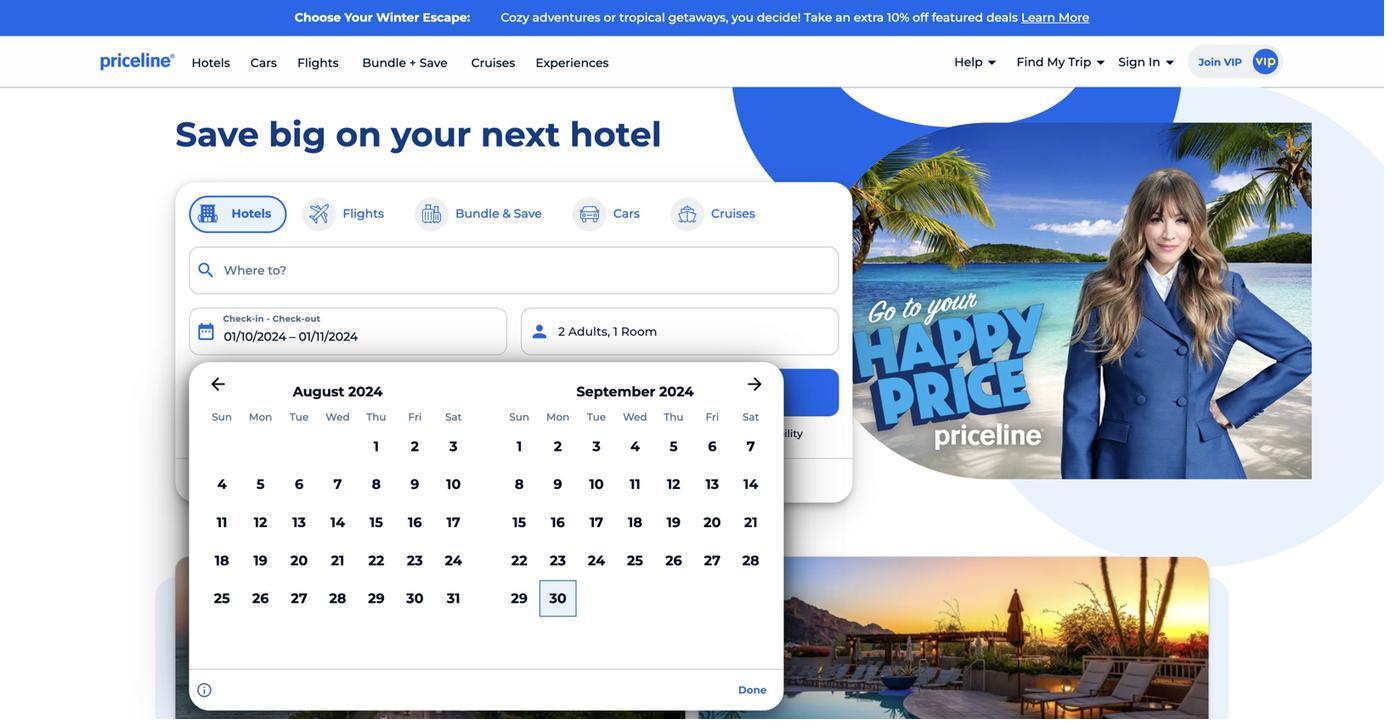 Task type: vqa. For each thing, say whether or not it's contained in the screenshot.
left 6 button
yes



Task type: locate. For each thing, give the bounding box(es) containing it.
0 vertical spatial 14
[[744, 476, 758, 493]]

thu down add a car
[[366, 411, 386, 424]]

2 16 button from the left
[[539, 504, 577, 542]]

show september 2024 image
[[745, 374, 765, 395]]

1 1 button from the left
[[357, 428, 396, 466]]

1 vertical spatial book
[[362, 474, 393, 488]]

book up the and
[[557, 428, 584, 440]]

17 button down save
[[577, 504, 616, 542]]

bundle down choose your winter escape:
[[362, 56, 406, 70]]

wed for september
[[623, 411, 647, 424]]

find inside dropdown button
[[1017, 55, 1044, 69]]

an
[[836, 10, 851, 25]]

2 up the and
[[554, 438, 562, 455]]

6 button for september 2024
[[693, 428, 732, 466]]

1 16 button from the left
[[396, 504, 434, 542]]

24
[[445, 553, 462, 569], [588, 553, 605, 569]]

15 for august 2024
[[370, 515, 383, 531]]

7 left the 'all'
[[334, 476, 342, 493]]

1 horizontal spatial 24 button
[[577, 542, 616, 580]]

help
[[955, 55, 983, 69]]

+ left august on the bottom left of page
[[271, 386, 278, 400]]

0 horizontal spatial 6 button
[[280, 466, 318, 504]]

23 button down the and
[[539, 542, 577, 580]]

fri
[[408, 411, 422, 424], [706, 411, 719, 424]]

0 horizontal spatial tue
[[290, 411, 309, 424]]

26 button
[[655, 542, 693, 580], [241, 580, 280, 618]]

25 button
[[616, 542, 655, 580], [203, 580, 241, 618]]

9 for august 2024
[[411, 476, 419, 493]]

16 button
[[396, 504, 434, 542], [539, 504, 577, 542]]

find inside button
[[625, 385, 657, 401]]

2 2 from the left
[[554, 438, 562, 455]]

1 30 from the left
[[406, 591, 424, 607]]

1 wed from the left
[[326, 411, 350, 424]]

1 button for august 2024
[[357, 428, 396, 466]]

flights down choose
[[297, 56, 339, 70]]

22 button for september 2024
[[500, 542, 539, 580]]

cars inside button
[[613, 206, 640, 221]]

0 vertical spatial find
[[1017, 55, 1044, 69]]

11 for september
[[630, 476, 641, 493]]

hotel
[[570, 114, 662, 155], [596, 428, 622, 440]]

1 vertical spatial 5
[[257, 476, 265, 493]]

9 button
[[396, 466, 434, 504], [539, 466, 577, 504]]

3 up "book all of your hotels at once and save up to $625"
[[450, 438, 458, 455]]

1 tue from the left
[[290, 411, 309, 424]]

20 button
[[693, 504, 732, 542], [280, 542, 318, 580]]

1 horizontal spatial thu
[[664, 411, 684, 424]]

16 button for september 2024
[[539, 504, 577, 542]]

1 15 from the left
[[370, 515, 383, 531]]

28 button
[[732, 542, 770, 580], [318, 580, 357, 618]]

1 10 button from the left
[[434, 466, 473, 504]]

mon for august
[[249, 411, 272, 424]]

0 horizontal spatial 19 button
[[241, 542, 280, 580]]

17 button
[[434, 504, 473, 542], [577, 504, 616, 542]]

1 horizontal spatial wed
[[623, 411, 647, 424]]

24 down save
[[588, 553, 605, 569]]

1 sat from the left
[[445, 411, 462, 424]]

22 for september 2024
[[511, 553, 527, 569]]

cancellation
[[674, 428, 737, 440]]

1 button up "book all of your hotels at once and save up to $625"
[[500, 428, 539, 466]]

2 button up the and
[[539, 428, 577, 466]]

your left winter
[[344, 10, 373, 25]]

29 left 31
[[368, 591, 385, 607]]

1 17 button from the left
[[434, 504, 473, 542]]

10 button
[[434, 466, 473, 504], [577, 466, 616, 504]]

1 horizontal spatial 24
[[588, 553, 605, 569]]

5 button for september
[[655, 428, 693, 466]]

10 left to
[[589, 476, 604, 493]]

29 button left 31
[[357, 580, 396, 618]]

2 1 from the left
[[517, 438, 522, 455]]

book all of your hotels at once and save up to $625
[[362, 474, 666, 488]]

14 button
[[732, 466, 770, 504], [318, 504, 357, 542]]

2024 for september 2024
[[659, 384, 694, 400]]

1 horizontal spatial 1
[[517, 438, 522, 455]]

23 button down of at bottom
[[396, 542, 434, 580]]

wed down august 2024
[[326, 411, 350, 424]]

0 horizontal spatial 8
[[372, 476, 381, 493]]

25 for august
[[214, 591, 230, 607]]

2 23 from the left
[[550, 553, 566, 569]]

23 down of at bottom
[[407, 553, 423, 569]]

a left 'car'
[[369, 387, 376, 399]]

4 button for september
[[616, 428, 655, 466]]

0 vertical spatial 19
[[667, 515, 681, 531]]

3 up save
[[593, 438, 601, 455]]

0 horizontal spatial 15
[[370, 515, 383, 531]]

2 22 from the left
[[511, 553, 527, 569]]

20 button for september 2024
[[693, 504, 732, 542]]

0 horizontal spatial 12 button
[[241, 504, 280, 542]]

all
[[397, 474, 410, 488]]

1 vertical spatial 11
[[217, 515, 227, 531]]

0 horizontal spatial 4 button
[[203, 466, 241, 504]]

1 horizontal spatial 10 button
[[577, 466, 616, 504]]

0 horizontal spatial 29 button
[[357, 580, 396, 618]]

12 button for september
[[655, 466, 693, 504]]

1 horizontal spatial fri
[[706, 411, 719, 424]]

find
[[1017, 55, 1044, 69], [625, 385, 657, 401]]

26 for september
[[665, 553, 682, 569]]

1 horizontal spatial 3
[[593, 438, 601, 455]]

1 horizontal spatial 2024
[[659, 384, 694, 400]]

1 horizontal spatial 29 button
[[500, 580, 539, 618]]

24 button down save
[[577, 542, 616, 580]]

0 horizontal spatial 14 button
[[318, 504, 357, 542]]

21 for september 2024
[[744, 515, 758, 531]]

find your hotel button
[[521, 369, 839, 417]]

1 horizontal spatial 8 button
[[500, 466, 539, 504]]

14 button for august 2024
[[318, 504, 357, 542]]

1 29 from the left
[[368, 591, 385, 607]]

1 horizontal spatial bundle
[[362, 56, 406, 70]]

0 horizontal spatial 1
[[374, 438, 379, 455]]

bundle & save button
[[413, 196, 557, 233]]

10 button for september 2024
[[577, 466, 616, 504]]

29 button for september 2024
[[500, 580, 539, 618]]

fri for september 2024
[[706, 411, 719, 424]]

find up with on the bottom
[[625, 385, 657, 401]]

cruises inside button
[[711, 206, 755, 221]]

3 button for september 2024
[[577, 428, 616, 466]]

4
[[631, 438, 640, 455], [217, 476, 227, 493]]

a left with on the bottom
[[587, 428, 593, 440]]

23
[[407, 553, 423, 569], [550, 553, 566, 569]]

8 button
[[357, 466, 396, 504], [500, 466, 539, 504]]

save big on your next hotel
[[175, 114, 662, 155]]

3 button for august 2024
[[434, 428, 473, 466]]

0 horizontal spatial 21 button
[[318, 542, 357, 580]]

2024 left "hotel"
[[659, 384, 694, 400]]

hotel left with on the bottom
[[596, 428, 622, 440]]

1 vertical spatial cars
[[613, 206, 640, 221]]

0 horizontal spatial 3 button
[[434, 428, 473, 466]]

1 vertical spatial find
[[625, 385, 657, 401]]

24 button up 31
[[434, 542, 473, 580]]

2 1 button from the left
[[500, 428, 539, 466]]

16 down the and
[[551, 515, 565, 531]]

or
[[604, 10, 616, 25]]

1 vertical spatial 4
[[217, 476, 227, 493]]

0 horizontal spatial cars
[[251, 56, 277, 70]]

10 right of at bottom
[[446, 476, 461, 493]]

4 button
[[616, 428, 655, 466], [203, 466, 241, 504]]

1 17 from the left
[[447, 515, 460, 531]]

find for find your hotel
[[625, 385, 657, 401]]

2 16 from the left
[[551, 515, 565, 531]]

31 button
[[434, 580, 473, 618]]

1 horizontal spatial sat
[[743, 411, 759, 424]]

3 button up hotels
[[434, 428, 473, 466]]

10 button left to
[[577, 466, 616, 504]]

9
[[411, 476, 419, 493], [554, 476, 562, 493]]

0 vertical spatial cars
[[251, 56, 277, 70]]

0 horizontal spatial 5
[[257, 476, 265, 493]]

19 button for august
[[241, 542, 280, 580]]

priceline.com home image
[[101, 52, 175, 71]]

0 vertical spatial 5
[[670, 438, 678, 455]]

0 horizontal spatial 9
[[411, 476, 419, 493]]

flights down on
[[343, 206, 384, 221]]

0 horizontal spatial 28 button
[[318, 580, 357, 618]]

20 for september 2024
[[704, 515, 721, 531]]

2 15 button from the left
[[500, 504, 539, 542]]

26 for august
[[252, 591, 269, 607]]

1 10 from the left
[[446, 476, 461, 493]]

save down the hotels link
[[175, 114, 259, 155]]

1 horizontal spatial 11 button
[[616, 466, 655, 504]]

1 22 button from the left
[[357, 542, 396, 580]]

you
[[732, 10, 754, 25]]

0 vertical spatial 12
[[667, 476, 680, 493]]

2024 for august 2024
[[348, 384, 383, 400]]

choose your winter escape:
[[295, 10, 474, 25]]

2 button up of at bottom
[[396, 428, 434, 466]]

28
[[743, 553, 760, 569], [329, 591, 346, 607]]

23 down the and
[[550, 553, 566, 569]]

2 sun from the left
[[509, 411, 530, 424]]

1 horizontal spatial book
[[557, 428, 584, 440]]

1 vertical spatial 20
[[291, 553, 308, 569]]

7 button left the 'all'
[[318, 466, 357, 504]]

fri up cancellation
[[706, 411, 719, 424]]

decide!
[[757, 10, 801, 25]]

+
[[409, 56, 416, 70], [271, 386, 278, 400]]

your for next
[[391, 114, 471, 155]]

1 horizontal spatial 23 button
[[539, 542, 577, 580]]

3 button up save
[[577, 428, 616, 466]]

3 for september 2024
[[593, 438, 601, 455]]

18
[[628, 515, 642, 531], [215, 553, 229, 569]]

sun down "show june 2024" icon
[[212, 411, 232, 424]]

1 horizontal spatial 25
[[627, 553, 643, 569]]

1 vertical spatial hotel
[[596, 428, 622, 440]]

vip badge icon image
[[1253, 49, 1279, 74]]

sign in button
[[1119, 40, 1174, 85]]

2 29 button from the left
[[500, 580, 539, 618]]

21 button
[[732, 504, 770, 542], [318, 542, 357, 580]]

1 horizontal spatial 1 button
[[500, 428, 539, 466]]

14 for august 2024
[[330, 515, 345, 531]]

1 22 from the left
[[368, 553, 384, 569]]

13 button for september 2024
[[693, 466, 732, 504]]

8 right at
[[515, 476, 524, 493]]

save right &
[[514, 206, 542, 221]]

1 1 from the left
[[374, 438, 379, 455]]

0 horizontal spatial +
[[271, 386, 278, 400]]

None field
[[189, 247, 839, 295]]

1
[[374, 438, 379, 455], [517, 438, 522, 455]]

sat up for
[[743, 411, 759, 424]]

1 2024 from the left
[[348, 384, 383, 400]]

23 button for september 2024
[[539, 542, 577, 580]]

2 15 from the left
[[513, 515, 526, 531]]

1 mon from the left
[[249, 411, 272, 424]]

1 sun from the left
[[212, 411, 232, 424]]

1 horizontal spatial 4
[[631, 438, 640, 455]]

thu up book a hotel with free cancellation for flexibility
[[664, 411, 684, 424]]

2 button for august 2024
[[396, 428, 434, 466]]

2 wed from the left
[[623, 411, 647, 424]]

16 button down of at bottom
[[396, 504, 434, 542]]

7 button for august 2024
[[318, 466, 357, 504]]

adventures
[[533, 10, 601, 25]]

tropical
[[619, 10, 665, 25]]

1 button down add a car
[[357, 428, 396, 466]]

1 2 button from the left
[[396, 428, 434, 466]]

21 for august 2024
[[331, 553, 344, 569]]

11 button for august
[[203, 504, 241, 542]]

learn
[[1021, 10, 1056, 25]]

1 horizontal spatial find
[[1017, 55, 1044, 69]]

7 left flexibility
[[747, 438, 755, 455]]

11 button for september
[[616, 466, 655, 504]]

2 2024 from the left
[[659, 384, 694, 400]]

1 horizontal spatial 7
[[747, 438, 755, 455]]

30 button
[[396, 580, 434, 618], [539, 580, 577, 618]]

16 button down the and
[[539, 504, 577, 542]]

hotel up cars button
[[570, 114, 662, 155]]

2 17 button from the left
[[577, 504, 616, 542]]

23 button
[[396, 542, 434, 580], [539, 542, 577, 580]]

1 16 from the left
[[408, 515, 422, 531]]

8 button left the and
[[500, 466, 539, 504]]

16
[[408, 515, 422, 531], [551, 515, 565, 531]]

2 9 from the left
[[554, 476, 562, 493]]

16 down of at bottom
[[408, 515, 422, 531]]

23 button for august 2024
[[396, 542, 434, 580]]

traveler selection text field
[[521, 308, 839, 356]]

1 vertical spatial 19
[[254, 553, 268, 569]]

find my trip
[[1017, 55, 1091, 69]]

1 horizontal spatial 22 button
[[500, 542, 539, 580]]

hotels
[[192, 56, 230, 70], [232, 206, 271, 221]]

2 3 button from the left
[[577, 428, 616, 466]]

1 thu from the left
[[366, 411, 386, 424]]

0 vertical spatial +
[[409, 56, 416, 70]]

1 horizontal spatial 28
[[743, 553, 760, 569]]

wed up with on the bottom
[[623, 411, 647, 424]]

1 horizontal spatial 9
[[554, 476, 562, 493]]

mon
[[249, 411, 272, 424], [546, 411, 570, 424]]

1 horizontal spatial 11
[[630, 476, 641, 493]]

16 for september 2024
[[551, 515, 565, 531]]

hotel
[[697, 385, 735, 401]]

2 23 button from the left
[[539, 542, 577, 580]]

10 button right of at bottom
[[434, 466, 473, 504]]

1 8 button from the left
[[357, 466, 396, 504]]

sat for september 2024
[[743, 411, 759, 424]]

1 horizontal spatial 16 button
[[539, 504, 577, 542]]

wed for august
[[326, 411, 350, 424]]

0 vertical spatial a
[[369, 387, 376, 399]]

1 vertical spatial 27
[[291, 591, 307, 607]]

0 vertical spatial 11
[[630, 476, 641, 493]]

22
[[368, 553, 384, 569], [511, 553, 527, 569]]

1 horizontal spatial 6 button
[[693, 428, 732, 466]]

your
[[344, 10, 373, 25], [661, 385, 693, 401]]

12
[[667, 476, 680, 493], [254, 515, 267, 531]]

0 horizontal spatial 22
[[368, 553, 384, 569]]

of
[[414, 474, 425, 488]]

1 vertical spatial flights
[[343, 206, 384, 221]]

26
[[665, 553, 682, 569], [252, 591, 269, 607]]

26 button for september
[[655, 542, 693, 580]]

2 24 from the left
[[588, 553, 605, 569]]

21 button for september 2024
[[732, 504, 770, 542]]

2 10 button from the left
[[577, 466, 616, 504]]

9 left save
[[554, 476, 562, 493]]

9 for september 2024
[[554, 476, 562, 493]]

1 up "book all of your hotels at once and save up to $625"
[[517, 438, 522, 455]]

1 24 button from the left
[[434, 542, 473, 580]]

0 horizontal spatial 4
[[217, 476, 227, 493]]

fri up of at bottom
[[408, 411, 422, 424]]

0 horizontal spatial fri
[[408, 411, 422, 424]]

2024 right august on the bottom left of page
[[348, 384, 383, 400]]

save down escape:
[[420, 56, 448, 70]]

29 button right "31" button
[[500, 580, 539, 618]]

2 29 from the left
[[511, 591, 528, 607]]

1 horizontal spatial 7 button
[[732, 428, 770, 466]]

0 horizontal spatial 9 button
[[396, 466, 434, 504]]

1 down add a car
[[374, 438, 379, 455]]

+ down winter
[[409, 56, 416, 70]]

bundle + save
[[359, 56, 451, 70], [223, 386, 311, 400]]

1 fri from the left
[[408, 411, 422, 424]]

11 for august
[[217, 515, 227, 531]]

9 right the 'all'
[[411, 476, 419, 493]]

29 for september 2024
[[511, 591, 528, 607]]

2 30 from the left
[[549, 591, 567, 607]]

sat up hotels
[[445, 411, 462, 424]]

2 2 button from the left
[[539, 428, 577, 466]]

1 vertical spatial 14
[[330, 515, 345, 531]]

0 horizontal spatial 30 button
[[396, 580, 434, 618]]

2 22 button from the left
[[500, 542, 539, 580]]

your inside button
[[661, 385, 693, 401]]

tue for september 2024
[[587, 411, 606, 424]]

2 tue from the left
[[587, 411, 606, 424]]

sun
[[212, 411, 232, 424], [509, 411, 530, 424]]

2 17 from the left
[[590, 515, 603, 531]]

1 23 button from the left
[[396, 542, 434, 580]]

23 for august 2024
[[407, 553, 423, 569]]

your right of at bottom
[[428, 474, 455, 488]]

1 29 button from the left
[[357, 580, 396, 618]]

1 15 button from the left
[[357, 504, 396, 542]]

2 8 button from the left
[[500, 466, 539, 504]]

2 3 from the left
[[593, 438, 601, 455]]

bundle left august on the bottom left of page
[[223, 386, 268, 400]]

bundle left &
[[456, 206, 499, 221]]

1 horizontal spatial 3 button
[[577, 428, 616, 466]]

escape:
[[423, 10, 470, 25]]

1 vertical spatial 6
[[295, 476, 304, 493]]

2 10 from the left
[[589, 476, 604, 493]]

0 horizontal spatial 11 button
[[203, 504, 241, 542]]

25
[[627, 553, 643, 569], [214, 591, 230, 607]]

2 24 button from the left
[[577, 542, 616, 580]]

1 horizontal spatial 5 button
[[655, 428, 693, 466]]

18 for august
[[215, 553, 229, 569]]

17 button for august 2024
[[434, 504, 473, 542]]

29 right "31" button
[[511, 591, 528, 607]]

1 horizontal spatial 19
[[667, 515, 681, 531]]

1 horizontal spatial sun
[[509, 411, 530, 424]]

1 horizontal spatial 13 button
[[693, 466, 732, 504]]

book left the 'all'
[[362, 474, 393, 488]]

once
[[514, 474, 544, 488]]

sun for august
[[212, 411, 232, 424]]

free
[[651, 428, 671, 440]]

0 horizontal spatial 16 button
[[396, 504, 434, 542]]

0 horizontal spatial 18
[[215, 553, 229, 569]]

getaways,
[[668, 10, 729, 25]]

14 button for september 2024
[[732, 466, 770, 504]]

your left "hotel"
[[661, 385, 693, 401]]

7 button
[[732, 428, 770, 466], [318, 466, 357, 504]]

cozy adventures or tropical getaways, you decide! take an extra 10% off featured deals learn more
[[501, 10, 1090, 25]]

24 up 31
[[445, 553, 462, 569]]

17 button down hotels
[[434, 504, 473, 542]]

1 24 from the left
[[445, 553, 462, 569]]

8
[[372, 476, 381, 493], [515, 476, 524, 493]]

27 for september 2024
[[704, 553, 721, 569]]

2 up of at bottom
[[411, 438, 419, 455]]

17 down hotels
[[447, 515, 460, 531]]

1 vertical spatial 7
[[334, 476, 342, 493]]

find left my
[[1017, 55, 1044, 69]]

tue down august on the bottom left of page
[[290, 411, 309, 424]]

0 horizontal spatial 1 button
[[357, 428, 396, 466]]

1 8 from the left
[[372, 476, 381, 493]]

1 2 from the left
[[411, 438, 419, 455]]

0 vertical spatial 21
[[744, 515, 758, 531]]

1 30 button from the left
[[396, 580, 434, 618]]

29 button
[[357, 580, 396, 618], [500, 580, 539, 618]]

0 horizontal spatial 7 button
[[318, 466, 357, 504]]

20
[[704, 515, 721, 531], [291, 553, 308, 569]]

flights inside button
[[343, 206, 384, 221]]

wed
[[326, 411, 350, 424], [623, 411, 647, 424]]

19 button
[[655, 504, 693, 542], [241, 542, 280, 580]]

bundle inside button
[[456, 206, 499, 221]]

2 mon from the left
[[546, 411, 570, 424]]

13
[[706, 476, 719, 493], [292, 515, 306, 531]]

29 button for august 2024
[[357, 580, 396, 618]]

sun up "book all of your hotels at once and save up to $625"
[[509, 411, 530, 424]]

19 for august
[[254, 553, 268, 569]]

2 fri from the left
[[706, 411, 719, 424]]

17 down save
[[590, 515, 603, 531]]

24 button for august 2024
[[434, 542, 473, 580]]

1 3 from the left
[[450, 438, 458, 455]]

2 horizontal spatial bundle
[[456, 206, 499, 221]]

8 button for august 2024
[[357, 466, 396, 504]]

0 horizontal spatial 2024
[[348, 384, 383, 400]]

30 for september 2024
[[549, 591, 567, 607]]

1 3 button from the left
[[434, 428, 473, 466]]

7 button down show september 2024 icon
[[732, 428, 770, 466]]

1 horizontal spatial 20 button
[[693, 504, 732, 542]]

0 vertical spatial 4
[[631, 438, 640, 455]]

0 horizontal spatial a
[[369, 387, 376, 399]]

your
[[391, 114, 471, 155], [428, 474, 455, 488]]

1 horizontal spatial 5
[[670, 438, 678, 455]]

20 button for august 2024
[[280, 542, 318, 580]]

6 button
[[693, 428, 732, 466], [280, 466, 318, 504]]

21
[[744, 515, 758, 531], [331, 553, 344, 569]]

3
[[450, 438, 458, 455], [593, 438, 601, 455]]

choose
[[295, 10, 341, 25]]

3 button
[[434, 428, 473, 466], [577, 428, 616, 466]]

18 for september
[[628, 515, 642, 531]]

2 thu from the left
[[664, 411, 684, 424]]

10
[[446, 476, 461, 493], [589, 476, 604, 493]]

8 button left the 'all'
[[357, 466, 396, 504]]

29 for august 2024
[[368, 591, 385, 607]]

2 8 from the left
[[515, 476, 524, 493]]

12 for september
[[667, 476, 680, 493]]

18 button for august
[[203, 542, 241, 580]]

2 30 button from the left
[[539, 580, 577, 618]]

1 horizontal spatial 23
[[550, 553, 566, 569]]

6 for september 2024
[[708, 438, 717, 455]]

2 for september 2024
[[554, 438, 562, 455]]

1 horizontal spatial 2 button
[[539, 428, 577, 466]]

1 horizontal spatial 17
[[590, 515, 603, 531]]

2 9 button from the left
[[539, 466, 577, 504]]

0 vertical spatial 18
[[628, 515, 642, 531]]

tue down september in the bottom left of the page
[[587, 411, 606, 424]]

1 horizontal spatial 12 button
[[655, 466, 693, 504]]

cruises
[[471, 56, 515, 70], [711, 206, 755, 221]]

2 button
[[396, 428, 434, 466], [539, 428, 577, 466]]

8 for august 2024
[[372, 476, 381, 493]]

2 sat from the left
[[743, 411, 759, 424]]

8 left the 'all'
[[372, 476, 381, 493]]

1 9 from the left
[[411, 476, 419, 493]]

0 vertical spatial 27
[[704, 553, 721, 569]]

2024
[[348, 384, 383, 400], [659, 384, 694, 400]]

book
[[557, 428, 584, 440], [362, 474, 393, 488]]

1 23 from the left
[[407, 553, 423, 569]]

17 for september 2024
[[590, 515, 603, 531]]

cars
[[251, 56, 277, 70], [613, 206, 640, 221]]

1 9 button from the left
[[396, 466, 434, 504]]

1 horizontal spatial 21 button
[[732, 504, 770, 542]]

september 2024
[[577, 384, 694, 400]]

and
[[547, 474, 570, 488]]

show june 2024 image
[[208, 374, 228, 395]]

your right on
[[391, 114, 471, 155]]

0 horizontal spatial 7
[[334, 476, 342, 493]]



Task type: describe. For each thing, give the bounding box(es) containing it.
save left add
[[282, 386, 311, 400]]

join
[[1199, 56, 1221, 68]]

Where to? field
[[189, 247, 839, 295]]

19 button for september
[[655, 504, 693, 542]]

4 for september
[[631, 438, 640, 455]]

types of travel tab list
[[189, 196, 839, 233]]

deals
[[987, 10, 1018, 25]]

cruises button
[[669, 196, 771, 233]]

sign in
[[1119, 55, 1161, 69]]

hotels
[[459, 474, 496, 488]]

22 button for august 2024
[[357, 542, 396, 580]]

bundle & save
[[456, 206, 542, 221]]

experiences link
[[536, 56, 609, 70]]

4 button for august
[[203, 466, 241, 504]]

15 for september 2024
[[513, 515, 526, 531]]

7 for september 2024
[[747, 438, 755, 455]]

your for choose
[[344, 10, 373, 25]]

flights button
[[300, 196, 399, 233]]

28 button for august 2024
[[318, 580, 357, 618]]

14 for september 2024
[[744, 476, 758, 493]]

book for book a hotel with free cancellation for flexibility
[[557, 428, 584, 440]]

book for book all of your hotels at once and save up to $625
[[362, 474, 393, 488]]

sign
[[1119, 55, 1146, 69]]

thu for september 2024
[[664, 411, 684, 424]]

featured
[[932, 10, 983, 25]]

your for find
[[661, 385, 693, 401]]

25 button for september
[[616, 542, 655, 580]]

20 for august 2024
[[291, 553, 308, 569]]

27 for august 2024
[[291, 591, 307, 607]]

2 vertical spatial bundle
[[223, 386, 268, 400]]

car
[[378, 387, 395, 399]]

28 for september 2024
[[743, 553, 760, 569]]

8 button for september 2024
[[500, 466, 539, 504]]

a for car
[[369, 387, 376, 399]]

add a car
[[342, 387, 395, 399]]

3 for august 2024
[[450, 438, 458, 455]]

10%
[[887, 10, 910, 25]]

book all of your hotels at once and save up to $625 link
[[362, 473, 666, 489]]

on
[[336, 114, 382, 155]]

experiences
[[536, 56, 609, 70]]

save inside button
[[514, 206, 542, 221]]

21 button for august 2024
[[318, 542, 357, 580]]

join vip
[[1199, 56, 1242, 68]]

10 button for august 2024
[[434, 466, 473, 504]]

1 vertical spatial +
[[271, 386, 278, 400]]

25 for september
[[627, 553, 643, 569]]

off
[[913, 10, 929, 25]]

13 for august 2024
[[292, 515, 306, 531]]

mon for september
[[546, 411, 570, 424]]

0 horizontal spatial bundle + save
[[223, 386, 311, 400]]

7 for august 2024
[[334, 476, 342, 493]]

august
[[293, 384, 344, 400]]

flexibility
[[757, 428, 803, 440]]

more
[[1059, 10, 1090, 25]]

24 for september 2024
[[588, 553, 605, 569]]

0 vertical spatial flights
[[297, 56, 339, 70]]

at
[[499, 474, 511, 488]]

13 for september 2024
[[706, 476, 719, 493]]

15 button for september 2024
[[500, 504, 539, 542]]

12 button for august
[[241, 504, 280, 542]]

vip
[[1224, 56, 1242, 68]]

fri for august 2024
[[408, 411, 422, 424]]

find for find my trip
[[1017, 55, 1044, 69]]

big
[[269, 114, 326, 155]]

cozy
[[501, 10, 529, 25]]

tue for august 2024
[[290, 411, 309, 424]]

trip
[[1068, 55, 1091, 69]]

join vip link
[[1188, 45, 1289, 79]]

september
[[577, 384, 656, 400]]

6 button for august 2024
[[280, 466, 318, 504]]

$625
[[638, 474, 666, 488]]

help button
[[955, 40, 997, 85]]

add
[[345, 387, 366, 399]]

up
[[603, 474, 619, 488]]

10 for september 2024
[[589, 476, 604, 493]]

in
[[1149, 55, 1161, 69]]

19 for september
[[667, 515, 681, 531]]

done
[[738, 685, 767, 697]]

25 button for august
[[203, 580, 241, 618]]

&
[[503, 206, 511, 221]]

your for hotels
[[428, 474, 455, 488]]

to
[[623, 474, 635, 488]]

extra
[[854, 10, 884, 25]]

0 vertical spatial hotels
[[192, 56, 230, 70]]

27 button for september 2024
[[693, 542, 732, 580]]

30 button for august 2024
[[396, 580, 434, 618]]

17 button for september 2024
[[577, 504, 616, 542]]

4 for august
[[217, 476, 227, 493]]

28 for august 2024
[[329, 591, 346, 607]]

save
[[573, 474, 600, 488]]

12 for august
[[254, 515, 267, 531]]

10 for august 2024
[[446, 476, 461, 493]]

6 for august 2024
[[295, 476, 304, 493]]

winter
[[376, 10, 419, 25]]

next
[[481, 114, 560, 155]]

Check-in - Check-out field
[[189, 308, 507, 356]]

cars button
[[571, 196, 655, 233]]

0 vertical spatial bundle
[[362, 56, 406, 70]]

my
[[1047, 55, 1065, 69]]

1 button for september 2024
[[500, 428, 539, 466]]

1 horizontal spatial bundle + save
[[359, 56, 451, 70]]

1 for september 2024
[[517, 438, 522, 455]]

book a hotel with free cancellation for flexibility
[[557, 428, 803, 440]]

bundle + save link
[[359, 56, 451, 70]]

9 button for september 2024
[[539, 466, 577, 504]]

flights link
[[297, 56, 339, 70]]

27 button for august 2024
[[280, 580, 318, 618]]

24 button for september 2024
[[577, 542, 616, 580]]

28 button for september 2024
[[732, 542, 770, 580]]

hotels inside button
[[232, 206, 271, 221]]

cruises link
[[471, 56, 515, 70]]

5 button for august
[[241, 466, 280, 504]]

find your hotel
[[625, 385, 735, 401]]

cars link
[[251, 56, 277, 70]]

for
[[740, 428, 754, 440]]

24 for august 2024
[[445, 553, 462, 569]]

2 button for september 2024
[[539, 428, 577, 466]]

18 button for september
[[616, 504, 655, 542]]

26 button for august
[[241, 580, 280, 618]]

9 button for august 2024
[[396, 466, 434, 504]]

7 button for september 2024
[[732, 428, 770, 466]]

31
[[447, 591, 460, 607]]

find my trip button
[[1017, 40, 1105, 85]]

august 2024
[[293, 384, 383, 400]]

hotels button
[[189, 196, 287, 233]]

done button
[[728, 677, 777, 705]]

15 button for august 2024
[[357, 504, 396, 542]]

take
[[804, 10, 832, 25]]

23 for september 2024
[[550, 553, 566, 569]]

0 vertical spatial hotel
[[570, 114, 662, 155]]

0 horizontal spatial cruises
[[471, 56, 515, 70]]

hotels link
[[192, 56, 230, 70]]

with
[[625, 428, 648, 440]]

thu for august 2024
[[366, 411, 386, 424]]



